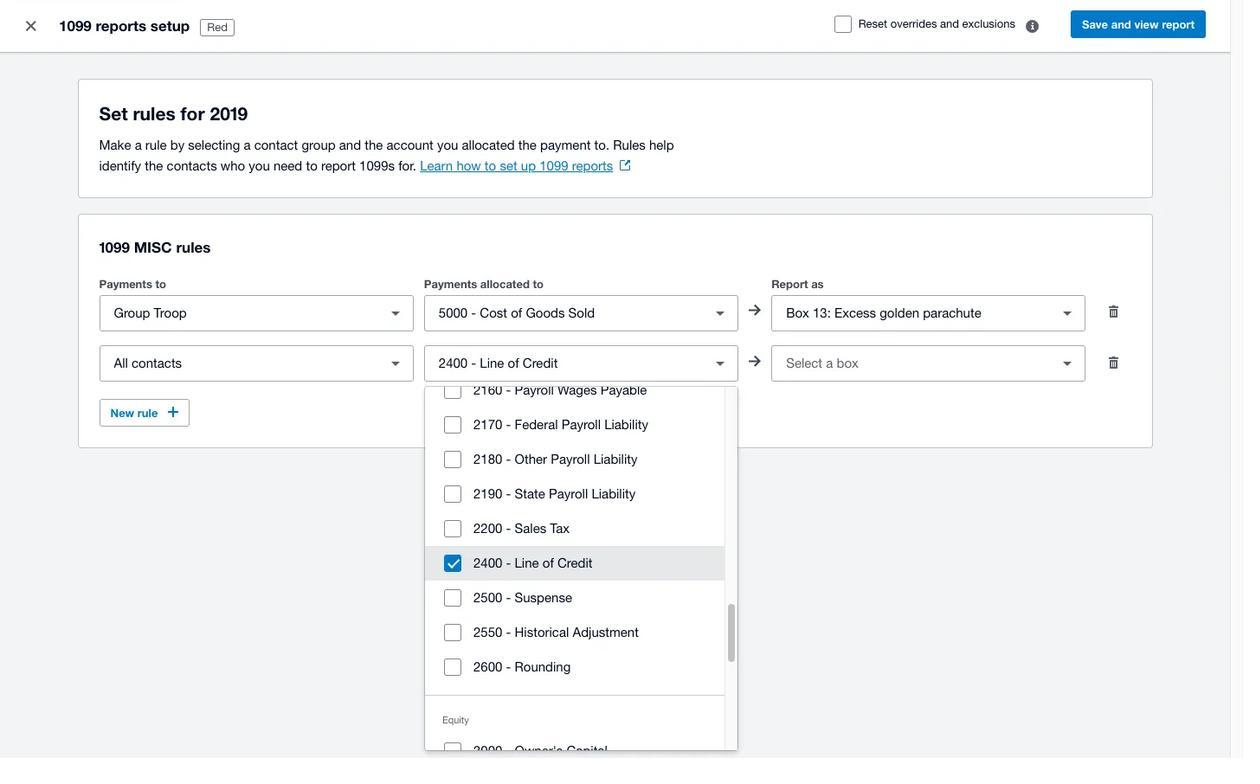 Task type: vqa. For each thing, say whether or not it's contained in the screenshot.
needs
no



Task type: locate. For each thing, give the bounding box(es) containing it.
other
[[515, 452, 548, 467]]

and inside "button"
[[1112, 17, 1132, 31]]

- right 2200
[[506, 521, 511, 536]]

rules left for
[[133, 103, 176, 125]]

3 - from the top
[[506, 452, 511, 467]]

0 horizontal spatial the
[[145, 159, 163, 173]]

to
[[306, 159, 318, 173], [485, 159, 497, 173], [155, 277, 166, 291], [533, 277, 544, 291]]

reports
[[96, 16, 146, 35], [572, 159, 614, 173]]

1 horizontal spatial the
[[365, 138, 383, 152]]

0 horizontal spatial a
[[135, 138, 142, 152]]

-
[[506, 383, 511, 398], [506, 418, 511, 432], [506, 452, 511, 467], [506, 487, 511, 502], [506, 521, 511, 536], [506, 556, 511, 571], [506, 591, 511, 605], [506, 625, 511, 640], [506, 660, 511, 675]]

liability for 2180 - other payroll liability
[[594, 452, 638, 467]]

misc
[[134, 238, 172, 256]]

expand list of boxes image left delete the incomplete rule, where payments to the all contacts are allocated to 2400 - line of credit icon
[[1051, 346, 1086, 381]]

1 - from the top
[[506, 383, 511, 398]]

1 vertical spatial report
[[321, 159, 356, 173]]

wages
[[558, 383, 597, 398]]

delete the incomplete rule, where payments to the all contacts are allocated to 2400 - line of credit image
[[1097, 346, 1132, 380]]

- right 2550
[[506, 625, 511, 640]]

you
[[437, 138, 459, 152], [249, 159, 270, 173]]

make
[[99, 138, 131, 152]]

the up 1099s
[[365, 138, 383, 152]]

new rule button
[[99, 399, 190, 427]]

equity
[[443, 715, 469, 726]]

1 horizontal spatial report
[[1163, 17, 1195, 31]]

clear overrides and exclusions image
[[1016, 9, 1051, 43]]

allocated inside make a rule by selecting a contact group and the account you allocated the payment to. rules help identify the contacts who you need to report 1099s for.
[[462, 138, 515, 152]]

rule left by
[[145, 138, 167, 152]]

1099 down payment
[[540, 159, 569, 173]]

report down group on the left top of page
[[321, 159, 356, 173]]

and right the "overrides"
[[941, 17, 960, 30]]

0 horizontal spatial 1099
[[59, 16, 92, 35]]

reset overrides and exclusions
[[859, 17, 1016, 30]]

adjustment
[[573, 625, 639, 640]]

Select an account field
[[425, 347, 704, 380]]

1 vertical spatial rule
[[138, 406, 158, 420]]

2 vertical spatial liability
[[592, 487, 636, 502]]

expand list of contact groups image
[[378, 346, 413, 381]]

liability inside button
[[605, 418, 649, 432]]

report
[[772, 277, 809, 291]]

Payments to field
[[100, 297, 378, 330]]

payroll inside 2190 - state payroll liability button
[[549, 487, 588, 502]]

payroll
[[515, 383, 554, 398], [562, 418, 601, 432], [551, 452, 590, 467], [549, 487, 588, 502]]

allocated up how
[[462, 138, 515, 152]]

report right the view
[[1163, 17, 1195, 31]]

group
[[425, 373, 738, 759]]

set rules for 2019
[[99, 103, 248, 125]]

group containing 2160 - payroll wages payable
[[425, 373, 738, 759]]

2 vertical spatial 1099
[[99, 238, 130, 256]]

6 - from the top
[[506, 556, 511, 571]]

Payments allocated to field
[[425, 297, 704, 330]]

liability
[[605, 418, 649, 432], [594, 452, 638, 467], [592, 487, 636, 502]]

- for 2160
[[506, 383, 511, 398]]

- right '2160' at the left bottom of the page
[[506, 383, 511, 398]]

report
[[1163, 17, 1195, 31], [321, 159, 356, 173]]

- right 2600
[[506, 660, 511, 675]]

- right 2170
[[506, 418, 511, 432]]

you up "learn"
[[437, 138, 459, 152]]

1 horizontal spatial reports
[[572, 159, 614, 173]]

payroll inside 2160 - payroll wages payable button
[[515, 383, 554, 398]]

4 - from the top
[[506, 487, 511, 502]]

liability for 2190 - state payroll liability
[[592, 487, 636, 502]]

view
[[1135, 17, 1159, 31]]

2200 - sales tax
[[474, 521, 570, 536]]

rules
[[133, 103, 176, 125], [176, 238, 211, 256]]

a
[[135, 138, 142, 152], [244, 138, 251, 152]]

expand list of boxes image
[[1051, 296, 1086, 331], [1051, 346, 1086, 381]]

and left the view
[[1112, 17, 1132, 31]]

- for 2180
[[506, 452, 511, 467]]

2170 - federal payroll liability button
[[425, 408, 725, 443]]

and inside make a rule by selecting a contact group and the account you allocated the payment to. rules help identify the contacts who you need to report 1099s for.
[[339, 138, 361, 152]]

a up who
[[244, 138, 251, 152]]

0 vertical spatial liability
[[605, 418, 649, 432]]

5 - from the top
[[506, 521, 511, 536]]

9 - from the top
[[506, 660, 511, 675]]

payments for payments allocated to
[[424, 277, 477, 291]]

1 vertical spatial expand list image
[[704, 346, 738, 381]]

1099 left misc
[[99, 238, 130, 256]]

and right group on the left top of page
[[339, 138, 361, 152]]

expand list image for select an account field
[[704, 346, 738, 381]]

- for 2550
[[506, 625, 511, 640]]

0 vertical spatial expand list image
[[704, 296, 738, 331]]

1 vertical spatial allocated
[[481, 277, 530, 291]]

reports left setup
[[96, 16, 146, 35]]

to.
[[595, 138, 610, 152]]

Report as field
[[773, 297, 1051, 330]]

0 horizontal spatial reports
[[96, 16, 146, 35]]

0 vertical spatial report
[[1163, 17, 1195, 31]]

2 - from the top
[[506, 418, 511, 432]]

payroll down 2160 - payroll wages payable button
[[562, 418, 601, 432]]

payments to
[[99, 277, 166, 291]]

2500 - suspense button
[[425, 581, 725, 616]]

expand list of contact groups image
[[378, 296, 413, 331]]

tax
[[550, 521, 570, 536]]

1 horizontal spatial a
[[244, 138, 251, 152]]

0 horizontal spatial rules
[[133, 103, 176, 125]]

- right the 2190
[[506, 487, 511, 502]]

rule
[[145, 138, 167, 152], [138, 406, 158, 420]]

expand list image
[[704, 296, 738, 331], [704, 346, 738, 381]]

1 expand list image from the top
[[704, 296, 738, 331]]

need
[[274, 159, 303, 173]]

0 horizontal spatial payments
[[99, 277, 152, 291]]

line
[[515, 556, 539, 571]]

payments allocated to
[[424, 277, 544, 291]]

allocated up payments allocated to field
[[481, 277, 530, 291]]

- right 2500
[[506, 591, 511, 605]]

2 expand list of boxes image from the top
[[1051, 346, 1086, 381]]

you right who
[[249, 159, 270, 173]]

payroll for other
[[551, 452, 590, 467]]

1099
[[59, 16, 92, 35], [540, 159, 569, 173], [99, 238, 130, 256]]

save and view report button
[[1071, 10, 1207, 38]]

0 vertical spatial allocated
[[462, 138, 515, 152]]

0 horizontal spatial and
[[339, 138, 361, 152]]

1 vertical spatial expand list of boxes image
[[1051, 346, 1086, 381]]

7 - from the top
[[506, 591, 511, 605]]

the right identify
[[145, 159, 163, 173]]

liability down payable
[[605, 418, 649, 432]]

rules right misc
[[176, 238, 211, 256]]

1 horizontal spatial payments
[[424, 277, 477, 291]]

1 payments from the left
[[99, 277, 152, 291]]

contact
[[254, 138, 298, 152]]

2 expand list image from the top
[[704, 346, 738, 381]]

1099 reports setup
[[59, 16, 190, 35]]

2 horizontal spatial 1099
[[540, 159, 569, 173]]

2400
[[474, 556, 503, 571]]

0 horizontal spatial you
[[249, 159, 270, 173]]

expand list of boxes image for the "report as" field on the right top of page
[[1051, 296, 1086, 331]]

Select a contact group field
[[100, 347, 378, 380]]

8 - from the top
[[506, 625, 511, 640]]

- right 2180
[[506, 452, 511, 467]]

to down group on the left top of page
[[306, 159, 318, 173]]

rule right new
[[138, 406, 158, 420]]

2 horizontal spatial and
[[1112, 17, 1132, 31]]

payable
[[601, 383, 647, 398]]

allocated
[[462, 138, 515, 152], [481, 277, 530, 291]]

payroll for federal
[[562, 418, 601, 432]]

payment
[[541, 138, 591, 152]]

2550 - historical adjustment button
[[425, 616, 725, 651]]

liability down the 2170 - federal payroll liability button
[[594, 452, 638, 467]]

- for 2190
[[506, 487, 511, 502]]

2 a from the left
[[244, 138, 251, 152]]

payroll down '2180 - other payroll liability' button
[[549, 487, 588, 502]]

liability down '2180 - other payroll liability' button
[[592, 487, 636, 502]]

to down 1099 misc rules
[[155, 277, 166, 291]]

0 vertical spatial rule
[[145, 138, 167, 152]]

payroll inside the 2170 - federal payroll liability button
[[562, 418, 601, 432]]

1 horizontal spatial 1099
[[99, 238, 130, 256]]

expand list of boxes image left delete the rule for payments to the group troop, allocated to 5000 - cost of goods sold, mapped to misc_pre2020 box 13 icon
[[1051, 296, 1086, 331]]

Select a box field
[[773, 347, 1051, 380]]

to inside make a rule by selecting a contact group and the account you allocated the payment to. rules help identify the contacts who you need to report 1099s for.
[[306, 159, 318, 173]]

2180 - other payroll liability
[[474, 452, 638, 467]]

expand list image for payments allocated to field
[[704, 296, 738, 331]]

0 horizontal spatial report
[[321, 159, 356, 173]]

- inside button
[[506, 418, 511, 432]]

for.
[[399, 159, 417, 173]]

1 vertical spatial rules
[[176, 238, 211, 256]]

1099 right close rules image
[[59, 16, 92, 35]]

- for 2170
[[506, 418, 511, 432]]

and
[[941, 17, 960, 30], [1112, 17, 1132, 31], [339, 138, 361, 152]]

the up up
[[519, 138, 537, 152]]

- inside 'button'
[[506, 521, 511, 536]]

- for 2400
[[506, 556, 511, 571]]

2600 - rounding
[[474, 660, 571, 675]]

who
[[221, 159, 245, 173]]

to left set
[[485, 159, 497, 173]]

reports down to.
[[572, 159, 614, 173]]

0 vertical spatial expand list of boxes image
[[1051, 296, 1086, 331]]

payroll down the 2170 - federal payroll liability button
[[551, 452, 590, 467]]

1 vertical spatial 1099
[[540, 159, 569, 173]]

2 payments from the left
[[424, 277, 477, 291]]

payroll up federal
[[515, 383, 554, 398]]

a right make on the left
[[135, 138, 142, 152]]

0 vertical spatial 1099
[[59, 16, 92, 35]]

payroll inside '2180 - other payroll liability' button
[[551, 452, 590, 467]]

sales
[[515, 521, 547, 536]]

1 vertical spatial liability
[[594, 452, 638, 467]]

- for 2600
[[506, 660, 511, 675]]

1 expand list of boxes image from the top
[[1051, 296, 1086, 331]]

the
[[365, 138, 383, 152], [519, 138, 537, 152], [145, 159, 163, 173]]

state
[[515, 487, 546, 502]]

- left line
[[506, 556, 511, 571]]

1 vertical spatial reports
[[572, 159, 614, 173]]

1 horizontal spatial you
[[437, 138, 459, 152]]



Task type: describe. For each thing, give the bounding box(es) containing it.
2500 - suspense
[[474, 591, 573, 605]]

group
[[302, 138, 336, 152]]

0 vertical spatial reports
[[96, 16, 146, 35]]

learn
[[420, 159, 453, 173]]

2160 - payroll wages payable
[[474, 383, 647, 398]]

1099 misc rules
[[99, 238, 211, 256]]

2600
[[474, 660, 503, 675]]

2400 - line of credit
[[474, 556, 593, 571]]

help
[[650, 138, 674, 152]]

for
[[181, 103, 205, 125]]

report inside make a rule by selecting a contact group and the account you allocated the payment to. rules help identify the contacts who you need to report 1099s for.
[[321, 159, 356, 173]]

rule inside button
[[138, 406, 158, 420]]

new rule
[[110, 406, 158, 420]]

account
[[387, 138, 434, 152]]

set
[[99, 103, 128, 125]]

report inside "button"
[[1163, 17, 1195, 31]]

2190 - state payroll liability button
[[425, 477, 725, 512]]

2190 - state payroll liability
[[474, 487, 636, 502]]

2550
[[474, 625, 503, 640]]

1 horizontal spatial rules
[[176, 238, 211, 256]]

2170
[[474, 418, 503, 432]]

suspense
[[515, 591, 573, 605]]

1 a from the left
[[135, 138, 142, 152]]

2160 - payroll wages payable button
[[425, 373, 725, 408]]

by
[[170, 138, 185, 152]]

learn how to set up 1099 reports link
[[420, 159, 631, 173]]

credit
[[558, 556, 593, 571]]

payments for payments to
[[99, 277, 152, 291]]

save
[[1083, 17, 1109, 31]]

2600 - rounding button
[[425, 651, 725, 685]]

1 vertical spatial you
[[249, 159, 270, 173]]

2170 - federal payroll liability
[[474, 418, 649, 432]]

rule inside make a rule by selecting a contact group and the account you allocated the payment to. rules help identify the contacts who you need to report 1099s for.
[[145, 138, 167, 152]]

rules
[[614, 138, 646, 152]]

2160
[[474, 383, 503, 398]]

of
[[543, 556, 554, 571]]

2 horizontal spatial the
[[519, 138, 537, 152]]

2019
[[210, 103, 248, 125]]

1 horizontal spatial and
[[941, 17, 960, 30]]

2500
[[474, 591, 503, 605]]

set
[[500, 159, 518, 173]]

payroll for state
[[549, 487, 588, 502]]

federal
[[515, 418, 558, 432]]

reset
[[859, 17, 888, 30]]

setup
[[151, 16, 190, 35]]

2180 - other payroll liability button
[[425, 443, 725, 477]]

2400 - line of credit button
[[425, 547, 725, 581]]

report as
[[772, 277, 824, 291]]

how
[[457, 159, 481, 173]]

make a rule by selecting a contact group and the account you allocated the payment to. rules help identify the contacts who you need to report 1099s for.
[[99, 138, 674, 173]]

delete the rule for payments to the group troop, allocated to 5000 - cost of goods sold, mapped to misc_pre2020 box 13 image
[[1097, 295, 1132, 329]]

as
[[812, 277, 824, 291]]

historical
[[515, 625, 569, 640]]

identify
[[99, 159, 141, 173]]

red
[[207, 21, 228, 34]]

- for 2500
[[506, 591, 511, 605]]

to up payments allocated to field
[[533, 277, 544, 291]]

learn how to set up 1099 reports
[[420, 159, 614, 173]]

2550 - historical adjustment
[[474, 625, 639, 640]]

2200
[[474, 521, 503, 536]]

overrides
[[891, 17, 938, 30]]

1099 for 1099 reports setup
[[59, 16, 92, 35]]

exclusions
[[963, 17, 1016, 30]]

0 vertical spatial you
[[437, 138, 459, 152]]

1099 for 1099 misc rules
[[99, 238, 130, 256]]

rounding
[[515, 660, 571, 675]]

up
[[521, 159, 536, 173]]

2180
[[474, 452, 503, 467]]

1099s
[[360, 159, 395, 173]]

contacts
[[167, 159, 217, 173]]

2190
[[474, 487, 503, 502]]

new
[[110, 406, 134, 420]]

2200 - sales tax button
[[425, 512, 725, 547]]

- for 2200
[[506, 521, 511, 536]]

close rules image
[[14, 9, 49, 43]]

selecting
[[188, 138, 240, 152]]

save and view report
[[1083, 17, 1195, 31]]

expand list of boxes image for select a box field
[[1051, 346, 1086, 381]]

0 vertical spatial rules
[[133, 103, 176, 125]]

liability for 2170 - federal payroll liability
[[605, 418, 649, 432]]



